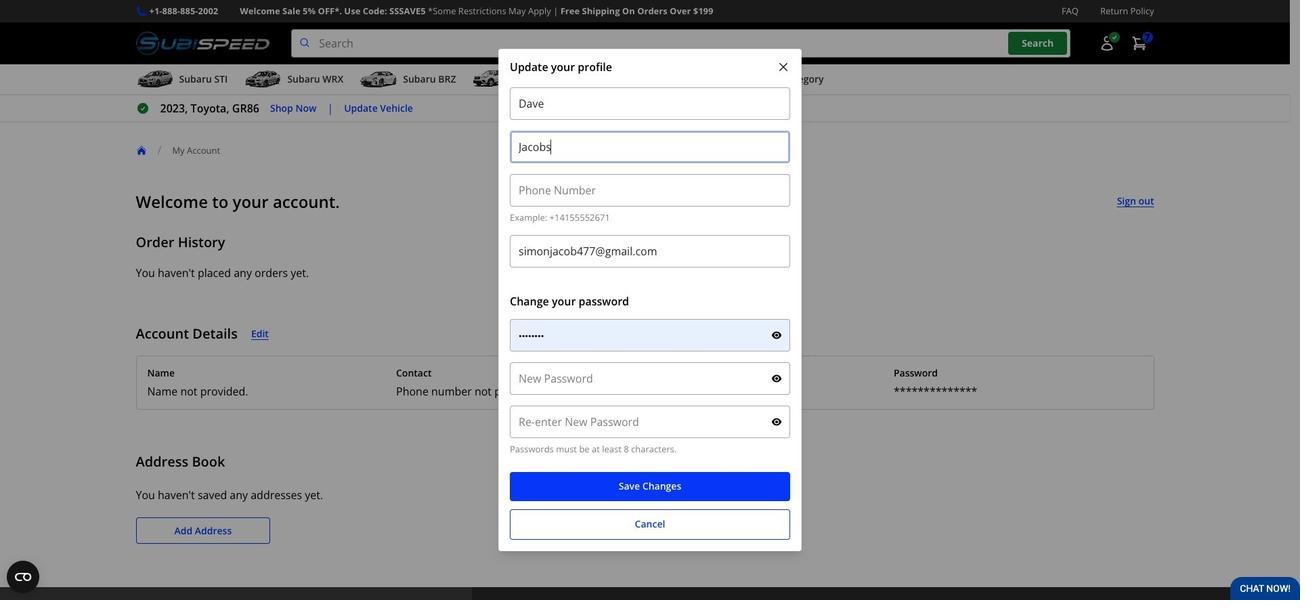 Task type: locate. For each thing, give the bounding box(es) containing it.
0 vertical spatial toggle password visibility image
[[772, 330, 782, 341]]

toggle password visibility image for the new password password field
[[772, 373, 782, 384]]

1 toggle password visibility image from the top
[[772, 330, 782, 341]]

toggle password visibility image
[[772, 330, 782, 341], [772, 373, 782, 384]]

2 toggle password visibility image from the top
[[772, 373, 782, 384]]

Phone field
[[510, 174, 791, 207]]

1 vertical spatial toggle password visibility image
[[772, 373, 782, 384]]

search input field
[[291, 29, 1071, 58]]

Last Name text field
[[510, 131, 791, 163]]

New Password password field
[[510, 363, 791, 395]]



Task type: describe. For each thing, give the bounding box(es) containing it.
close popup image
[[777, 60, 791, 74]]

Current Password password field
[[510, 319, 791, 352]]

Email Address text field
[[510, 235, 791, 268]]

toggle password visibility image for current password password field
[[772, 330, 782, 341]]

open widget image
[[7, 561, 39, 593]]

First name text field
[[510, 88, 791, 120]]

toggle password visibility image
[[772, 417, 782, 428]]

Re-enter New Password password field
[[510, 406, 791, 438]]



Task type: vqa. For each thing, say whether or not it's contained in the screenshot.
facebook logo
no



